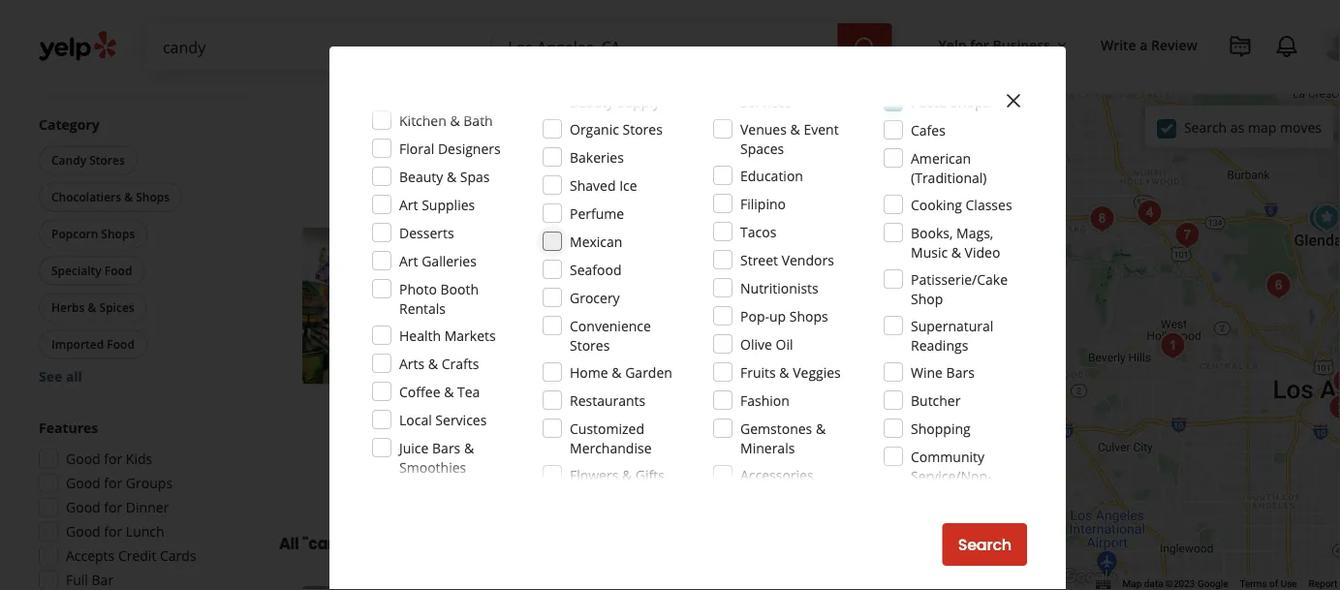 Task type: vqa. For each thing, say whether or not it's contained in the screenshot.
visit. at the left bottom of page
yes



Task type: locate. For each thing, give the bounding box(es) containing it.
and up lady
[[696, 377, 720, 396]]

flavor factory candy image
[[1308, 199, 1340, 237], [1308, 199, 1340, 237]]

1 vertical spatial view
[[870, 460, 907, 482]]

of left "use" at the bottom right
[[1270, 578, 1279, 590]]

taffy....
[[870, 397, 913, 415]]

16 chevron down v2 image
[[1054, 38, 1070, 53]]

search for search as map moves
[[1184, 118, 1227, 136]]

search inside button
[[958, 534, 1012, 556]]

in up banana
[[681, 377, 692, 396]]

map region
[[1012, 0, 1340, 590]]

but
[[503, 416, 525, 434]]

spas
[[460, 167, 490, 186]]

0 vertical spatial bars
[[946, 363, 975, 381]]

open up 16 boutique v2 "icon"
[[482, 8, 518, 27]]

& for beauty & spas
[[447, 167, 457, 186]]

until up women-
[[522, 320, 550, 338]]

2 view website link from the top
[[852, 449, 991, 492]]

2 vertical spatial and
[[777, 397, 801, 415]]

beauty inside cosmetics & beauty supply
[[570, 93, 614, 111]]

& right the arts
[[428, 354, 438, 373]]

art up photo
[[399, 251, 418, 270]]

stores
[[623, 120, 663, 138], [89, 152, 125, 168], [525, 291, 562, 307], [570, 336, 610, 354]]

slideshow element
[[302, 228, 459, 384]]

0 vertical spatial curbside pickup
[[663, 151, 753, 167]]

stores up home
[[570, 336, 610, 354]]

a
[[1140, 35, 1148, 54], [1340, 578, 1340, 590]]

& down salt
[[816, 419, 826, 438]]

google
[[1198, 578, 1228, 590]]

1 website from the top
[[911, 148, 973, 170]]

for right yelp
[[970, 35, 989, 54]]

1 horizontal spatial operated
[[709, 35, 767, 54]]

1 vertical spatial curbside pickup
[[663, 462, 753, 478]]

& left spas
[[447, 167, 457, 186]]

for inside button
[[970, 35, 989, 54]]

2 until from the top
[[522, 320, 550, 338]]

candy stores button up chocolatiers
[[39, 146, 137, 175]]

1 pm from the top
[[584, 8, 605, 27]]

& left "bath"
[[450, 111, 460, 129]]

0 vertical spatial to
[[585, 104, 598, 123]]

16 boutique v2 image
[[482, 37, 498, 53]]

until for until 6:00 pm
[[522, 320, 550, 338]]

group
[[35, 115, 240, 386], [33, 418, 240, 590]]

0 vertical spatial delivery
[[776, 73, 827, 92]]

view left community
[[870, 460, 907, 482]]

1 horizontal spatial i
[[923, 377, 926, 396]]

services up venues
[[740, 93, 792, 111]]

to inside "fun place to visit. you walk in and your just overwhelmed. luckily i didn't go in hungry lol. they have banana lady taffy and salt water taffy.... my favorite but i passed it by. we…"
[[572, 377, 585, 396]]

american (traditional)
[[911, 149, 987, 187]]

delivery inside food delivery services
[[776, 73, 827, 92]]

operated
[[709, 35, 767, 54], [615, 347, 673, 366], [833, 347, 891, 366]]

to
[[585, 104, 598, 123], [572, 377, 585, 396]]

1 pickup from the top
[[716, 151, 753, 167]]

2 open from the top
[[482, 320, 518, 338]]

in inside "flavor factory candy prides it self in giving candy the perfect extra blend of flavor. whether that means mixing candy with spices, chili and chamoy or what we like to call "our…"
[[724, 66, 736, 84]]

curbside down "our…"
[[663, 151, 713, 167]]

0 vertical spatial group
[[35, 115, 240, 386]]

& up the 'self'
[[695, 35, 705, 54]]

& left event
[[790, 120, 800, 138]]

search down service/non-
[[958, 534, 1012, 556]]

1 horizontal spatial it
[[686, 66, 695, 84]]

website for "flavor factory candy prides it self in giving candy the perfect extra blend of flavor. whether that means mixing candy with spices, chili and chamoy or what we like to call "our…"
[[911, 148, 973, 170]]

and for chili
[[872, 85, 896, 103]]

2 horizontal spatial owned
[[773, 347, 816, 366]]

1 horizontal spatial bars
[[946, 363, 975, 381]]

2 curbside from the top
[[663, 462, 713, 478]]

candy warehouse link
[[482, 228, 656, 254]]

view website link for water
[[852, 449, 991, 492]]

luckily
[[876, 377, 919, 396]]

1 horizontal spatial owned
[[649, 35, 692, 54]]

bars inside juice bars & smoothies
[[432, 439, 461, 457]]

we…"
[[618, 416, 654, 434]]

to up lol.
[[572, 377, 585, 396]]

& right just
[[780, 363, 789, 381]]

pm right 9:00
[[584, 8, 605, 27]]

open down candy stores "link"
[[482, 320, 518, 338]]

1 horizontal spatial of
[[1270, 578, 1279, 590]]

0 vertical spatial it
[[686, 66, 695, 84]]

map
[[1248, 118, 1277, 136]]

2 pm from the top
[[584, 320, 605, 338]]

0 vertical spatial services
[[740, 93, 792, 111]]

1 art from the top
[[399, 195, 418, 214]]

street vendors
[[740, 251, 834, 269]]

beauty down cosmetics
[[570, 93, 614, 111]]

and inside "flavor factory candy prides it self in giving candy the perfect extra blend of flavor. whether that means mixing candy with spices, chili and chamoy or what we like to call "our…"
[[872, 85, 896, 103]]

1 view website from the top
[[870, 148, 973, 170]]

1 curbside from the top
[[663, 151, 713, 167]]

desserts
[[399, 223, 454, 242]]

and up gemstones
[[777, 397, 801, 415]]

2 art from the top
[[399, 251, 418, 270]]

1 view from the top
[[870, 148, 907, 170]]

2 vertical spatial delivery
[[501, 462, 547, 478]]

website down cafes
[[911, 148, 973, 170]]

1 horizontal spatial candy
[[779, 66, 817, 84]]

community service/non- profit
[[911, 447, 992, 504]]

1 horizontal spatial search
[[1184, 118, 1227, 136]]

to inside "flavor factory candy prides it self in giving candy the perfect extra blend of flavor. whether that means mixing candy with spices, chili and chamoy or what we like to call "our…"
[[585, 104, 598, 123]]

food delivery services
[[740, 73, 827, 111]]

1 vertical spatial candy stores button
[[482, 290, 565, 309]]

takeout down allowed
[[109, 63, 160, 81]]

a right report
[[1340, 578, 1340, 590]]

accepts credit cards
[[66, 547, 196, 565]]

0 vertical spatial curbside
[[663, 151, 713, 167]]

stores up chocolatiers & shops
[[89, 152, 125, 168]]

self
[[698, 66, 720, 84]]

pickup down minerals
[[716, 462, 753, 478]]

to left call
[[585, 104, 598, 123]]

& inside cosmetics & beauty supply
[[638, 73, 648, 92]]

vendors
[[782, 251, 834, 269]]

1 vertical spatial it
[[584, 416, 592, 434]]

1 vertical spatial i
[[528, 416, 532, 434]]

for for kids
[[104, 450, 122, 468]]

street
[[740, 251, 778, 269]]

garden
[[625, 363, 672, 381]]

0 horizontal spatial search
[[958, 534, 1012, 556]]

cosmetics
[[570, 73, 634, 92]]

tacos
[[740, 222, 777, 241]]

means
[[634, 85, 677, 103]]

None search field
[[147, 23, 896, 70]]

search for search
[[958, 534, 1012, 556]]

shops right chocolatiers
[[136, 189, 170, 205]]

candy up that
[[600, 66, 640, 84]]

1 until from the top
[[522, 8, 550, 27]]

owned for locally
[[649, 35, 692, 54]]

1 vertical spatial art
[[399, 251, 418, 270]]

open for open until 9:00 pm
[[482, 8, 518, 27]]

for up good for lunch
[[104, 498, 122, 517]]

curbside pickup down minerals
[[663, 462, 753, 478]]

0 horizontal spatial i
[[528, 416, 532, 434]]

0 vertical spatial website
[[911, 148, 973, 170]]

owned
[[649, 35, 692, 54], [555, 347, 598, 366], [773, 347, 816, 366]]

for down good for kids
[[104, 474, 122, 492]]

0 horizontal spatial services
[[435, 410, 487, 429]]

tuesday's sweet shoppe image
[[1259, 267, 1298, 305]]

stores inside "link"
[[525, 291, 562, 307]]

for for dinner
[[104, 498, 122, 517]]

services down tea
[[435, 410, 487, 429]]

services inside food delivery services
[[740, 93, 792, 111]]

good down good for kids
[[66, 474, 100, 492]]

dogs
[[66, 39, 98, 57]]

candy down category
[[51, 152, 86, 168]]

view website link for or
[[852, 138, 991, 180]]

beauty
[[570, 93, 614, 111], [399, 167, 443, 186]]

& left gifts
[[622, 466, 632, 484]]

bars up smoothies
[[432, 439, 461, 457]]

2 view from the top
[[870, 460, 907, 482]]

0 vertical spatial a
[[1140, 35, 1148, 54]]

food down spices
[[107, 336, 135, 352]]

0 horizontal spatial bars
[[432, 439, 461, 457]]

candy inside "flavor factory candy prides it self in giving candy the perfect extra blend of flavor. whether that means mixing candy with spices, chili and chamoy or what we like to call "our…"
[[600, 66, 640, 84]]

view website link up cooking
[[852, 138, 991, 180]]

video
[[965, 243, 1001, 261]]

0 vertical spatial view
[[870, 148, 907, 170]]

0 horizontal spatial beauty
[[399, 167, 443, 186]]

0 horizontal spatial and
[[696, 377, 720, 396]]

good up good for lunch
[[66, 498, 100, 517]]

0 vertical spatial pickup
[[716, 151, 753, 167]]

takeout up shaved ice
[[582, 151, 628, 167]]

view left american
[[870, 148, 907, 170]]

view website down cafes
[[870, 148, 973, 170]]

1 vertical spatial beauty
[[399, 167, 443, 186]]

operated up overwhelmed.
[[833, 347, 891, 366]]

16 checkmark v2 image
[[482, 150, 498, 166], [563, 150, 578, 166], [563, 462, 578, 478], [643, 462, 659, 478]]

chocolatiers & shops
[[51, 189, 170, 205]]

& for fruits & veggies
[[780, 363, 789, 381]]

1 curbside pickup from the top
[[663, 151, 753, 167]]

1 vertical spatial group
[[33, 418, 240, 590]]

locally
[[602, 35, 645, 54]]

for
[[970, 35, 989, 54], [104, 450, 122, 468], [104, 474, 122, 492], [104, 498, 122, 517], [104, 522, 122, 541]]

bars right wine
[[946, 363, 975, 381]]

local services
[[399, 410, 487, 429]]

0 horizontal spatial candy
[[726, 85, 763, 103]]

candy stores inside "link"
[[486, 291, 562, 307]]

olive
[[740, 335, 772, 353]]

have
[[623, 397, 653, 415]]

& inside gemstones & minerals
[[816, 419, 826, 438]]

1 vertical spatial a
[[1340, 578, 1340, 590]]

i up my
[[923, 377, 926, 396]]

for up good for groups
[[104, 450, 122, 468]]

operated up giving
[[709, 35, 767, 54]]

shops
[[951, 93, 990, 111], [136, 189, 170, 205], [101, 226, 135, 242], [790, 307, 828, 325]]

allowed
[[101, 39, 152, 57]]

it left the 'self'
[[686, 66, 695, 84]]

& for venues & event spaces
[[790, 120, 800, 138]]

a right write
[[1140, 35, 1148, 54]]

bars for wine
[[946, 363, 975, 381]]

1 vertical spatial open
[[482, 320, 518, 338]]

takeout down "merchandise"
[[582, 462, 628, 478]]

0 horizontal spatial owned
[[555, 347, 598, 366]]

notifications image
[[1275, 35, 1299, 58]]

2 good from the top
[[66, 474, 100, 492]]

fashion
[[740, 391, 790, 409]]

1 vertical spatial to
[[572, 377, 585, 396]]

flowers
[[570, 466, 619, 484]]

& for coffee & tea
[[444, 382, 454, 401]]

1 vertical spatial services
[[435, 410, 487, 429]]

& inside venues & event spaces
[[790, 120, 800, 138]]

veggies
[[793, 363, 841, 381]]

owned for minority-
[[773, 347, 816, 366]]

smoothies
[[399, 458, 466, 476]]

for down 'good for dinner'
[[104, 522, 122, 541]]

candy
[[600, 66, 640, 84], [51, 152, 86, 168], [482, 228, 542, 254], [486, 291, 522, 307]]

perfume
[[570, 204, 624, 222]]

curbside down banana
[[663, 462, 713, 478]]

2 view website from the top
[[870, 460, 973, 482]]

food up spices
[[105, 263, 132, 279]]

2 vertical spatial food
[[107, 336, 135, 352]]

1 vertical spatial curbside
[[663, 462, 713, 478]]

1 vertical spatial pm
[[584, 320, 605, 338]]

& inside chocolatiers & shops button
[[124, 189, 133, 205]]

candy stores button down the 4.5 star rating image
[[482, 290, 565, 309]]

food up venues
[[740, 73, 772, 92]]

popcorn
[[51, 226, 98, 242]]

mexican
[[570, 232, 623, 251]]

1 horizontal spatial and
[[777, 397, 801, 415]]

pm right 6:00
[[584, 320, 605, 338]]

it left by.
[[584, 416, 592, 434]]

candy warehouse image
[[302, 228, 459, 384]]

candy stores for candy stores button to the right
[[486, 291, 562, 307]]

1 view website link from the top
[[852, 138, 991, 180]]

0 vertical spatial candy stores
[[51, 152, 125, 168]]

view website up 'profit'
[[870, 460, 973, 482]]

salt
[[805, 397, 827, 415]]

1 horizontal spatial services
[[740, 93, 792, 111]]

1 vertical spatial bars
[[432, 439, 461, 457]]

flowers & gifts
[[570, 466, 665, 484]]

3 good from the top
[[66, 498, 100, 517]]

candy stores inside group
[[51, 152, 125, 168]]

1 vertical spatial and
[[696, 377, 720, 396]]

beauty down floral
[[399, 167, 443, 186]]

view website link down "shopping"
[[852, 449, 991, 492]]

0 vertical spatial of
[[969, 66, 982, 84]]

favorite
[[939, 397, 988, 415]]

food inside food delivery services
[[740, 73, 772, 92]]

home
[[570, 363, 608, 381]]

& right home
[[612, 363, 622, 381]]

shops right up
[[790, 307, 828, 325]]

1 vertical spatial search
[[958, 534, 1012, 556]]

candy up with
[[779, 66, 817, 84]]

good up accepts
[[66, 522, 100, 541]]

it inside "flavor factory candy prides it self in giving candy the perfect extra blend of flavor. whether that means mixing candy with spices, chili and chamoy or what we like to call "our…"
[[686, 66, 695, 84]]

curbside pickup down venues
[[663, 151, 753, 167]]

imported food
[[51, 336, 135, 352]]

local
[[399, 410, 432, 429]]

1 vertical spatial view website link
[[852, 449, 991, 492]]

butcher
[[911, 391, 961, 409]]

stores down the 4.5 star rating image
[[525, 291, 562, 307]]

0 vertical spatial until
[[522, 8, 550, 27]]

1 open from the top
[[482, 8, 518, 27]]

reviews)
[[648, 260, 700, 278]]

visit.
[[589, 377, 617, 396]]

0 horizontal spatial a
[[1140, 35, 1148, 54]]

2 website from the top
[[911, 460, 973, 482]]

candy down the 4.5 star rating image
[[486, 291, 522, 307]]

candy down giving
[[726, 85, 763, 103]]

0 vertical spatial food
[[740, 73, 772, 92]]

supply
[[617, 93, 660, 111]]

search left "as"
[[1184, 118, 1227, 136]]

community
[[911, 447, 985, 466]]

until up boutique
[[522, 8, 550, 27]]

passed
[[536, 416, 580, 434]]

by.
[[596, 416, 614, 434]]

1 vertical spatial view website
[[870, 460, 973, 482]]

groups
[[126, 474, 173, 492]]

the
[[820, 66, 841, 84]]

wine
[[911, 363, 943, 381]]

& left tea
[[444, 382, 454, 401]]

1 horizontal spatial candy stores
[[486, 291, 562, 307]]

and down perfect
[[872, 85, 896, 103]]

0 vertical spatial view website link
[[852, 138, 991, 180]]

4 good from the top
[[66, 522, 100, 541]]

candy stores up chocolatiers
[[51, 152, 125, 168]]

moves
[[1280, 118, 1322, 136]]

hungry
[[519, 397, 563, 415]]

0 vertical spatial art
[[399, 195, 418, 214]]

0 vertical spatial view website
[[870, 148, 973, 170]]

info icon image
[[773, 36, 788, 52], [773, 36, 788, 52], [897, 348, 913, 363], [897, 348, 913, 363]]

candy stores down the 4.5 star rating image
[[486, 291, 562, 307]]

owned for women-
[[555, 347, 598, 366]]

0 vertical spatial pm
[[584, 8, 605, 27]]

operated for minority-owned & operated
[[833, 347, 891, 366]]

1 vertical spatial candy stores
[[486, 291, 562, 307]]

1 good from the top
[[66, 450, 100, 468]]

search as map moves
[[1184, 118, 1322, 136]]

0 vertical spatial open
[[482, 8, 518, 27]]

view for salt
[[870, 460, 907, 482]]

2 horizontal spatial and
[[872, 85, 896, 103]]

all
[[279, 532, 299, 554]]

1 vertical spatial food
[[105, 263, 132, 279]]

& inside herbs & spices button
[[88, 299, 96, 315]]

& up supply
[[638, 73, 648, 92]]

1 vertical spatial website
[[911, 460, 973, 482]]

candy stores
[[51, 152, 125, 168], [486, 291, 562, 307]]

& for arts & crafts
[[428, 354, 438, 373]]

and for taffy
[[777, 397, 801, 415]]

2 pickup from the top
[[716, 462, 753, 478]]

group containing category
[[35, 115, 240, 386]]

1 vertical spatial pickup
[[716, 462, 753, 478]]

0 vertical spatial search
[[1184, 118, 1227, 136]]

& left video
[[951, 243, 961, 261]]

& right chocolatiers
[[124, 189, 133, 205]]

shops down blend
[[951, 93, 990, 111]]

candy inside group
[[51, 152, 86, 168]]

search image
[[853, 36, 877, 59]]

perfect
[[845, 66, 890, 84]]

map data ©2023 google
[[1123, 578, 1228, 590]]

takeout for "fun
[[582, 462, 628, 478]]

i right but
[[528, 416, 532, 434]]

arts & crafts
[[399, 354, 479, 373]]

0 vertical spatial candy stores button
[[39, 146, 137, 175]]

whether
[[547, 85, 601, 103]]

art up desserts
[[399, 195, 418, 214]]

of right blend
[[969, 66, 982, 84]]

dogs allowed
[[66, 39, 152, 57]]

takeout
[[109, 63, 160, 81], [582, 151, 628, 167], [582, 462, 628, 478]]

0 horizontal spatial candy stores
[[51, 152, 125, 168]]

offers
[[66, 63, 105, 81]]

1 horizontal spatial a
[[1340, 578, 1340, 590]]

kitchen & bath
[[399, 111, 493, 129]]

0 horizontal spatial of
[[969, 66, 982, 84]]

website for "fun place to visit. you walk in and your just overwhelmed. luckily i didn't go in hungry lol. they have banana lady taffy and salt water taffy.... my favorite but i passed it by. we…"
[[911, 460, 973, 482]]

16 locally owned v2 image
[[583, 37, 599, 53]]

& right herbs
[[88, 299, 96, 315]]

a for report
[[1340, 578, 1340, 590]]

website up 'profit'
[[911, 460, 973, 482]]

2 vertical spatial takeout
[[582, 462, 628, 478]]

art
[[399, 195, 418, 214], [399, 251, 418, 270]]

candy stores link
[[482, 290, 565, 309]]

nutritionists
[[740, 279, 819, 297]]

0 horizontal spatial operated
[[615, 347, 673, 366]]

cocoa & candy image
[[1130, 194, 1169, 233]]

1 vertical spatial until
[[522, 320, 550, 338]]

0 vertical spatial beauty
[[570, 93, 614, 111]]

search dialog
[[0, 0, 1340, 590]]

in up but
[[503, 397, 515, 415]]

cafes
[[911, 121, 946, 139]]

0 horizontal spatial it
[[584, 416, 592, 434]]

& down local services
[[464, 439, 474, 457]]

good down features
[[66, 450, 100, 468]]

1 horizontal spatial beauty
[[570, 93, 614, 111]]

lunch
[[126, 522, 164, 541]]

in right the 'self'
[[724, 66, 736, 84]]

books, mags, music & video
[[911, 223, 1001, 261]]

2 horizontal spatial operated
[[833, 347, 891, 366]]

operated up you
[[615, 347, 673, 366]]

0 vertical spatial and
[[872, 85, 896, 103]]

& for flowers & gifts
[[622, 466, 632, 484]]

good for lunch
[[66, 522, 164, 541]]

pickup down venues
[[716, 151, 753, 167]]

1 vertical spatial takeout
[[582, 151, 628, 167]]



Task type: describe. For each thing, give the bounding box(es) containing it.
home & garden
[[570, 363, 672, 381]]

herbs
[[51, 299, 85, 315]]

kids
[[126, 450, 152, 468]]

food for specialty food
[[105, 263, 132, 279]]

didn't
[[930, 377, 966, 396]]

pm for open until 9:00 pm
[[584, 8, 605, 27]]

los
[[442, 532, 467, 554]]

user actions element
[[923, 24, 1340, 143]]

4.5 link
[[595, 258, 614, 279]]

what
[[503, 104, 535, 123]]

0 vertical spatial takeout
[[109, 63, 160, 81]]

art for art galleries
[[399, 251, 418, 270]]

outdoor seating
[[66, 15, 170, 33]]

fugetsu do image
[[1326, 362, 1340, 401]]

terms
[[1240, 578, 1267, 590]]

spices
[[99, 299, 134, 315]]

shop
[[911, 289, 943, 308]]

for for business
[[970, 35, 989, 54]]

walk
[[648, 377, 677, 396]]

bath
[[464, 111, 493, 129]]

readings
[[911, 336, 969, 354]]

extra
[[893, 66, 926, 84]]

4.5 star rating image
[[482, 260, 587, 280]]

minority-
[[716, 347, 773, 366]]

bars for juice
[[432, 439, 461, 457]]

imported
[[51, 336, 104, 352]]

as
[[1231, 118, 1245, 136]]

& inside books, mags, music & video
[[951, 243, 961, 261]]

sockerbit image
[[1154, 327, 1192, 365]]

restaurants
[[570, 391, 646, 409]]

candy inside candy stores "link"
[[486, 291, 522, 307]]

merchandise
[[570, 439, 652, 457]]

pasta
[[911, 93, 947, 111]]

& for kitchen & bath
[[450, 111, 460, 129]]

category
[[39, 115, 99, 134]]

features
[[39, 419, 98, 437]]

shopping
[[911, 419, 971, 438]]

supplies
[[422, 195, 475, 214]]

food for imported food
[[107, 336, 135, 352]]

herbs & spices button
[[39, 293, 147, 322]]

läderach chocolatiers suisse image
[[1302, 200, 1340, 238]]

1 horizontal spatial candy stores button
[[482, 290, 565, 309]]

your
[[724, 377, 753, 396]]

stores down supply
[[623, 120, 663, 138]]

& up visit.
[[602, 347, 612, 366]]

operated for locally owned & operated
[[709, 35, 767, 54]]

1 vertical spatial of
[[1270, 578, 1279, 590]]

open for open until 6:00 pm
[[482, 320, 518, 338]]

outdoor
[[66, 15, 120, 33]]

terms of use
[[1240, 578, 1297, 590]]

search button
[[943, 523, 1027, 566]]

popcorn shops
[[51, 226, 135, 242]]

good for good for dinner
[[66, 498, 100, 517]]

good for good for groups
[[66, 474, 100, 492]]

candy up the 4.5 star rating image
[[482, 228, 542, 254]]

fruits & veggies
[[740, 363, 841, 381]]

filipino
[[740, 194, 786, 213]]

pm for open until 6:00 pm
[[584, 320, 605, 338]]

shaved
[[570, 176, 616, 194]]

review
[[1151, 35, 1198, 54]]

mags,
[[957, 223, 994, 242]]

supernatural readings
[[911, 316, 994, 354]]

my
[[916, 397, 936, 415]]

water
[[830, 397, 866, 415]]

tea
[[457, 382, 480, 401]]

art for art supplies
[[399, 195, 418, 214]]

1 vertical spatial delivery
[[501, 151, 547, 167]]

0 vertical spatial i
[[923, 377, 926, 396]]

pasta shops
[[911, 93, 990, 111]]

takeout for "flavor
[[582, 151, 628, 167]]

herbs & spices
[[51, 299, 134, 315]]

keyboard shortcuts image
[[1096, 580, 1111, 590]]

arts
[[399, 354, 425, 373]]

& up overwhelmed.
[[820, 347, 830, 366]]

supernatural
[[911, 316, 994, 335]]

"flavor factory candy prides it self in giving candy the perfect extra blend of flavor. whether that means mixing candy with spices, chili and chamoy or what we like to call "our…"
[[503, 66, 982, 123]]

shaved ice
[[570, 176, 637, 194]]

stores inside group
[[89, 152, 125, 168]]

for for lunch
[[104, 522, 122, 541]]

factory
[[550, 66, 597, 84]]

use
[[1281, 578, 1297, 590]]

chocolatiers
[[51, 189, 121, 205]]

open until 9:00 pm
[[482, 8, 605, 27]]

banana
[[657, 397, 712, 415]]

candy stores for the left candy stores button
[[51, 152, 125, 168]]

floral designers
[[399, 139, 501, 157]]

art supplies
[[399, 195, 475, 214]]

like
[[560, 104, 581, 123]]

floral
[[399, 139, 434, 157]]

a for write
[[1140, 35, 1148, 54]]

shops down chocolatiers & shops button
[[101, 226, 135, 242]]

projects image
[[1229, 35, 1252, 58]]

1 vertical spatial candy
[[726, 85, 763, 103]]

until for until 9:00 pm
[[522, 8, 550, 27]]

& for gemstones & minerals
[[816, 419, 826, 438]]

open until 6:00 pm
[[482, 320, 605, 338]]

view website for or
[[870, 148, 973, 170]]

art galleries
[[399, 251, 477, 270]]

& for chocolatiers & shops
[[124, 189, 133, 205]]

gifts
[[636, 466, 665, 484]]

accepts
[[66, 547, 115, 565]]

crafts
[[442, 354, 479, 373]]

it inside "fun place to visit. you walk in and your just overwhelmed. luckily i didn't go in hungry lol. they have banana lady taffy and salt water taffy.... my favorite but i passed it by. we…"
[[584, 416, 592, 434]]

designers
[[438, 139, 501, 157]]

event
[[804, 120, 839, 138]]

service/non-
[[911, 467, 992, 485]]

profit
[[911, 486, 946, 504]]

group containing features
[[33, 418, 240, 590]]

california
[[541, 532, 618, 554]]

tuesday's sweet shoppe image
[[1083, 200, 1122, 238]]

write a review
[[1101, 35, 1198, 54]]

angeles,
[[470, 532, 538, 554]]

of inside "flavor factory candy prides it self in giving candy the perfect extra blend of flavor. whether that means mixing candy with spices, chili and chamoy or what we like to call "our…"
[[969, 66, 982, 84]]

& for home & garden
[[612, 363, 622, 381]]

or
[[953, 85, 967, 103]]

customized merchandise
[[570, 419, 652, 457]]

jack's candy image
[[1322, 389, 1340, 427]]

0 vertical spatial candy
[[779, 66, 817, 84]]

close image
[[1002, 89, 1025, 112]]

& for herbs & spices
[[88, 299, 96, 315]]

operated for women-owned & operated
[[615, 347, 673, 366]]

lol.
[[567, 397, 586, 415]]

view for chamoy
[[870, 148, 907, 170]]

& for cosmetics & beauty supply
[[638, 73, 648, 92]]

good for dinner
[[66, 498, 169, 517]]

convenience
[[570, 316, 651, 335]]

fruits
[[740, 363, 776, 381]]

gemstones & minerals
[[740, 419, 826, 457]]

overwhelmed.
[[783, 377, 873, 396]]

previous image
[[310, 294, 333, 318]]

good for groups
[[66, 474, 173, 492]]

next image
[[428, 294, 451, 318]]

credit
[[118, 547, 156, 565]]

juice bars & smoothies
[[399, 439, 474, 476]]

stores inside convenience stores
[[570, 336, 610, 354]]

good for good for lunch
[[66, 522, 100, 541]]

"fun place to visit. you walk in and your just overwhelmed. luckily i didn't go in hungry lol. they have banana lady taffy and salt water taffy.... my favorite but i passed it by. we…"
[[503, 377, 988, 434]]

0 horizontal spatial candy stores button
[[39, 146, 137, 175]]

classes
[[966, 195, 1012, 214]]

google image
[[1058, 565, 1122, 590]]

& inside juice bars & smoothies
[[464, 439, 474, 457]]

toothsome chocolate emporium and savory feast kitchen image
[[1168, 216, 1207, 255]]

view website for water
[[870, 460, 973, 482]]

good for good for kids
[[66, 450, 100, 468]]

for for groups
[[104, 474, 122, 492]]

2 curbside pickup from the top
[[663, 462, 753, 478]]

in left the los
[[424, 532, 439, 554]]

coffee
[[399, 382, 440, 401]]



